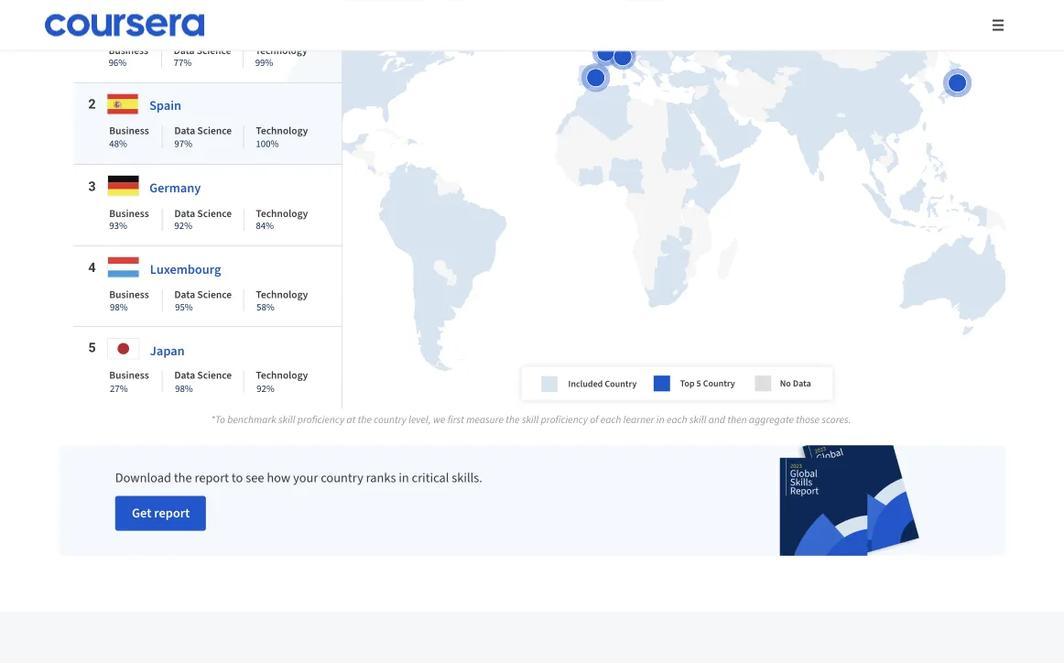 Task type: vqa. For each thing, say whether or not it's contained in the screenshot.
questions
no



Task type: describe. For each thing, give the bounding box(es) containing it.
coursera logo image
[[44, 14, 205, 37]]



